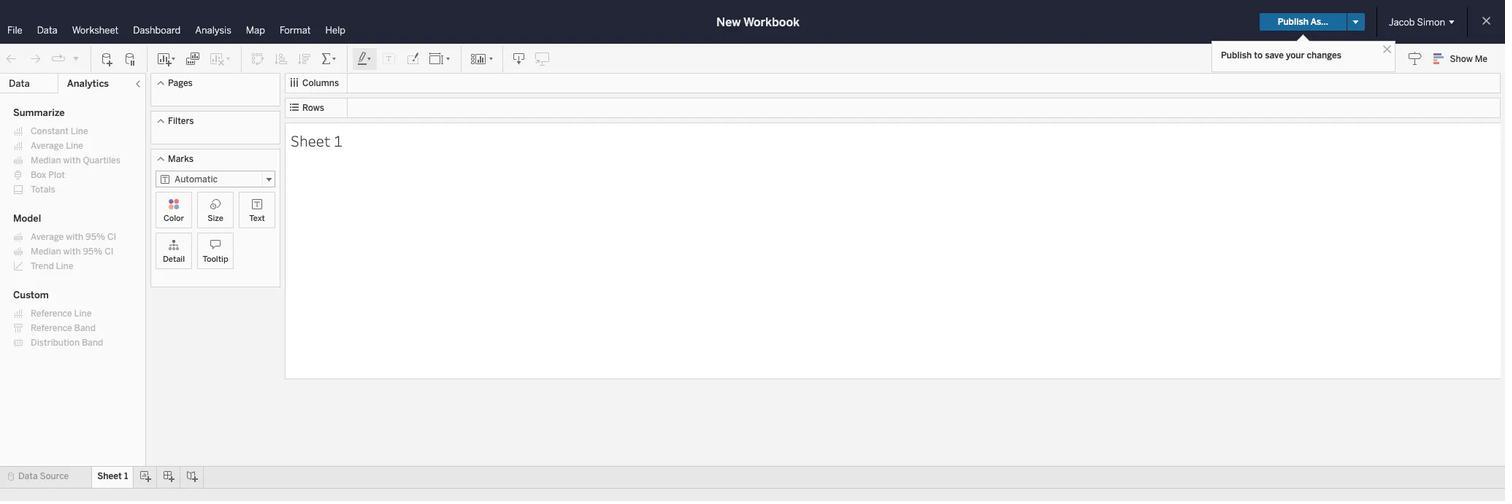 Task type: vqa. For each thing, say whether or not it's contained in the screenshot.
1
yes



Task type: locate. For each thing, give the bounding box(es) containing it.
plot
[[48, 170, 65, 180]]

line for average line
[[66, 141, 83, 151]]

0 horizontal spatial publish
[[1222, 50, 1252, 61]]

1
[[334, 130, 343, 151], [124, 472, 128, 482]]

1 vertical spatial data
[[9, 78, 30, 89]]

sheet right source
[[97, 472, 122, 482]]

trend line
[[31, 262, 73, 272]]

1 horizontal spatial replay animation image
[[72, 54, 80, 62]]

median for median with quartiles
[[31, 156, 61, 166]]

data left source
[[18, 472, 38, 482]]

0 vertical spatial publish
[[1278, 17, 1309, 27]]

publish inside publish as... button
[[1278, 17, 1309, 27]]

reference
[[31, 309, 72, 319], [31, 324, 72, 334]]

your
[[1286, 50, 1305, 61]]

publish left to
[[1222, 50, 1252, 61]]

average line
[[31, 141, 83, 151]]

0 vertical spatial sheet 1
[[291, 130, 343, 151]]

line up average line
[[71, 126, 88, 137]]

data down undo image
[[9, 78, 30, 89]]

sheet 1
[[291, 130, 343, 151], [97, 472, 128, 482]]

constant line
[[31, 126, 88, 137]]

worksheet
[[72, 25, 119, 36]]

1 right source
[[124, 472, 128, 482]]

0 vertical spatial average
[[31, 141, 64, 151]]

publish
[[1278, 17, 1309, 27], [1222, 50, 1252, 61]]

clear sheet image
[[209, 52, 232, 66]]

95% down the average with 95% ci
[[83, 247, 103, 257]]

band for distribution band
[[82, 338, 103, 348]]

show me button
[[1427, 47, 1501, 70]]

dashboard
[[133, 25, 181, 36]]

1 vertical spatial sheet
[[97, 472, 122, 482]]

duplicate image
[[186, 52, 200, 66]]

new worksheet image
[[156, 52, 177, 66]]

ci for median with 95% ci
[[105, 247, 114, 257]]

average down constant
[[31, 141, 64, 151]]

average for average line
[[31, 141, 64, 151]]

distribution band
[[31, 338, 103, 348]]

show
[[1451, 54, 1473, 64]]

workbook
[[744, 15, 800, 29]]

with
[[63, 156, 81, 166], [66, 232, 83, 243], [63, 247, 81, 257]]

1 vertical spatial band
[[82, 338, 103, 348]]

help
[[326, 25, 346, 36]]

1 average from the top
[[31, 141, 64, 151]]

line up median with quartiles
[[66, 141, 83, 151]]

save
[[1266, 50, 1284, 61]]

0 vertical spatial sheet
[[291, 130, 331, 151]]

download image
[[512, 52, 527, 66]]

simon
[[1418, 16, 1446, 27]]

0 vertical spatial median
[[31, 156, 61, 166]]

1 vertical spatial publish
[[1222, 50, 1252, 61]]

detail
[[163, 255, 185, 264]]

pages
[[168, 78, 193, 88]]

constant
[[31, 126, 69, 137]]

1 vertical spatial sheet 1
[[97, 472, 128, 482]]

ci for average with 95% ci
[[107, 232, 116, 243]]

2 vertical spatial with
[[63, 247, 81, 257]]

with down average line
[[63, 156, 81, 166]]

1 vertical spatial 95%
[[83, 247, 103, 257]]

reference up reference band
[[31, 309, 72, 319]]

95%
[[86, 232, 105, 243], [83, 247, 103, 257]]

new data source image
[[100, 52, 115, 66]]

sort ascending image
[[274, 52, 289, 66]]

pause auto updates image
[[123, 52, 138, 66]]

median with 95% ci
[[31, 247, 114, 257]]

replay animation image right redo icon
[[51, 52, 66, 66]]

1 horizontal spatial sheet
[[291, 130, 331, 151]]

publish for publish as...
[[1278, 17, 1309, 27]]

band
[[74, 324, 96, 334], [82, 338, 103, 348]]

show labels image
[[382, 52, 397, 66]]

data up redo icon
[[37, 25, 58, 36]]

0 horizontal spatial sheet
[[97, 472, 122, 482]]

line down the median with 95% ci
[[56, 262, 73, 272]]

1 vertical spatial 1
[[124, 472, 128, 482]]

median up trend
[[31, 247, 61, 257]]

0 horizontal spatial 1
[[124, 472, 128, 482]]

95% for average with 95% ci
[[86, 232, 105, 243]]

replay animation image up analytics
[[72, 54, 80, 62]]

publish for publish to save your changes
[[1222, 50, 1252, 61]]

1 vertical spatial with
[[66, 232, 83, 243]]

line
[[71, 126, 88, 137], [66, 141, 83, 151], [56, 262, 73, 272], [74, 309, 92, 319]]

0 horizontal spatial sheet 1
[[97, 472, 128, 482]]

sheet down "rows"
[[291, 130, 331, 151]]

2 average from the top
[[31, 232, 64, 243]]

to use edit in desktop, save the workbook outside of personal space image
[[536, 52, 550, 66]]

1 reference from the top
[[31, 309, 72, 319]]

1 median from the top
[[31, 156, 61, 166]]

line for constant line
[[71, 126, 88, 137]]

0 vertical spatial 95%
[[86, 232, 105, 243]]

2 reference from the top
[[31, 324, 72, 334]]

1 down columns
[[334, 130, 343, 151]]

0 vertical spatial with
[[63, 156, 81, 166]]

0 vertical spatial band
[[74, 324, 96, 334]]

0 vertical spatial ci
[[107, 232, 116, 243]]

highlight image
[[357, 52, 373, 66]]

median up box plot
[[31, 156, 61, 166]]

line up reference band
[[74, 309, 92, 319]]

ci
[[107, 232, 116, 243], [105, 247, 114, 257]]

summarize
[[13, 107, 65, 118]]

average
[[31, 141, 64, 151], [31, 232, 64, 243]]

median with quartiles
[[31, 156, 120, 166]]

sheet 1 right source
[[97, 472, 128, 482]]

quartiles
[[83, 156, 120, 166]]

model
[[13, 213, 41, 224]]

text
[[249, 214, 265, 224]]

1 vertical spatial ci
[[105, 247, 114, 257]]

band up distribution band
[[74, 324, 96, 334]]

data
[[37, 25, 58, 36], [9, 78, 30, 89], [18, 472, 38, 482]]

me
[[1476, 54, 1488, 64]]

1 horizontal spatial publish
[[1278, 17, 1309, 27]]

show me
[[1451, 54, 1488, 64]]

1 horizontal spatial sheet 1
[[291, 130, 343, 151]]

ci down the average with 95% ci
[[105, 247, 114, 257]]

0 vertical spatial reference
[[31, 309, 72, 319]]

median
[[31, 156, 61, 166], [31, 247, 61, 257]]

close image
[[1381, 42, 1395, 56]]

new
[[717, 15, 741, 29]]

0 vertical spatial 1
[[334, 130, 343, 151]]

ci up the median with 95% ci
[[107, 232, 116, 243]]

sheet 1 down "rows"
[[291, 130, 343, 151]]

reference line
[[31, 309, 92, 319]]

reference up distribution
[[31, 324, 72, 334]]

publish to save your changes
[[1222, 50, 1342, 61]]

average down model
[[31, 232, 64, 243]]

with up the median with 95% ci
[[66, 232, 83, 243]]

show/hide cards image
[[471, 52, 494, 66]]

columns
[[302, 78, 339, 88]]

with down the average with 95% ci
[[63, 247, 81, 257]]

1 vertical spatial average
[[31, 232, 64, 243]]

band down reference band
[[82, 338, 103, 348]]

publish left as...
[[1278, 17, 1309, 27]]

replay animation image
[[51, 52, 66, 66], [72, 54, 80, 62]]

1 vertical spatial median
[[31, 247, 61, 257]]

sheet
[[291, 130, 331, 151], [97, 472, 122, 482]]

2 median from the top
[[31, 247, 61, 257]]

1 vertical spatial reference
[[31, 324, 72, 334]]

95% up the median with 95% ci
[[86, 232, 105, 243]]



Task type: describe. For each thing, give the bounding box(es) containing it.
marks
[[168, 154, 194, 164]]

file
[[7, 25, 22, 36]]

publish as...
[[1278, 17, 1329, 27]]

format workbook image
[[405, 52, 420, 66]]

totals
[[31, 185, 55, 195]]

reference band
[[31, 324, 96, 334]]

with for average with 95% ci
[[66, 232, 83, 243]]

redo image
[[28, 52, 42, 66]]

reference for reference line
[[31, 309, 72, 319]]

distribution
[[31, 338, 80, 348]]

changes
[[1307, 50, 1342, 61]]

filters
[[168, 116, 194, 126]]

rows
[[302, 103, 324, 113]]

tooltip
[[203, 255, 228, 264]]

color
[[164, 214, 184, 224]]

with for median with 95% ci
[[63, 247, 81, 257]]

new workbook
[[717, 15, 800, 29]]

0 vertical spatial data
[[37, 25, 58, 36]]

source
[[40, 472, 69, 482]]

data guide image
[[1408, 51, 1423, 66]]

swap rows and columns image
[[251, 52, 265, 66]]

2 vertical spatial data
[[18, 472, 38, 482]]

0 horizontal spatial replay animation image
[[51, 52, 66, 66]]

trend
[[31, 262, 54, 272]]

map
[[246, 25, 265, 36]]

sort descending image
[[297, 52, 312, 66]]

band for reference band
[[74, 324, 96, 334]]

line for reference line
[[74, 309, 92, 319]]

size
[[208, 214, 223, 224]]

1 horizontal spatial 1
[[334, 130, 343, 151]]

collapse image
[[134, 80, 142, 88]]

analysis
[[195, 25, 231, 36]]

reference for reference band
[[31, 324, 72, 334]]

format
[[280, 25, 311, 36]]

95% for median with 95% ci
[[83, 247, 103, 257]]

average for average with 95% ci
[[31, 232, 64, 243]]

fit image
[[429, 52, 452, 66]]

with for median with quartiles
[[63, 156, 81, 166]]

box plot
[[31, 170, 65, 180]]

custom
[[13, 290, 49, 301]]

undo image
[[4, 52, 19, 66]]

average with 95% ci
[[31, 232, 116, 243]]

line for trend line
[[56, 262, 73, 272]]

totals image
[[321, 52, 338, 66]]

box
[[31, 170, 46, 180]]

analytics
[[67, 78, 109, 89]]

as...
[[1311, 17, 1329, 27]]

jacob simon
[[1390, 16, 1446, 27]]

publish as... button
[[1260, 13, 1347, 31]]

data source
[[18, 472, 69, 482]]

jacob
[[1390, 16, 1416, 27]]

to
[[1255, 50, 1263, 61]]

median for median with 95% ci
[[31, 247, 61, 257]]



